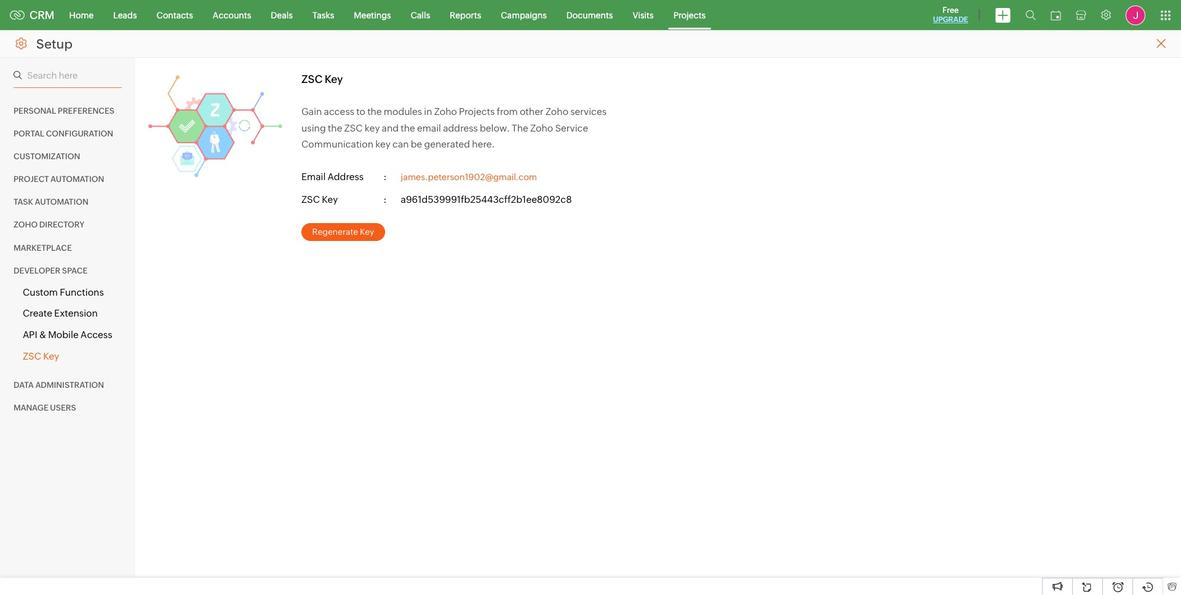 Task type: describe. For each thing, give the bounding box(es) containing it.
projects
[[674, 10, 706, 20]]

deals
[[271, 10, 293, 20]]

tasks
[[313, 10, 334, 20]]

free upgrade
[[934, 6, 969, 24]]

projects link
[[664, 0, 716, 30]]

free
[[943, 6, 959, 15]]

crm link
[[10, 9, 55, 22]]

leads
[[113, 10, 137, 20]]

documents
[[567, 10, 613, 20]]

meetings
[[354, 10, 391, 20]]

search element
[[1019, 0, 1044, 30]]

reports
[[450, 10, 481, 20]]

create menu image
[[996, 8, 1011, 22]]

documents link
[[557, 0, 623, 30]]

calendar image
[[1051, 10, 1062, 20]]

contacts
[[157, 10, 193, 20]]

search image
[[1026, 10, 1036, 20]]

calls
[[411, 10, 430, 20]]



Task type: locate. For each thing, give the bounding box(es) containing it.
home
[[69, 10, 94, 20]]

accounts
[[213, 10, 251, 20]]

campaigns
[[501, 10, 547, 20]]

create menu element
[[988, 0, 1019, 30]]

deals link
[[261, 0, 303, 30]]

visits link
[[623, 0, 664, 30]]

visits
[[633, 10, 654, 20]]

crm
[[30, 9, 55, 22]]

tasks link
[[303, 0, 344, 30]]

profile element
[[1119, 0, 1153, 30]]

upgrade
[[934, 15, 969, 24]]

contacts link
[[147, 0, 203, 30]]

calls link
[[401, 0, 440, 30]]

home link
[[59, 0, 103, 30]]

accounts link
[[203, 0, 261, 30]]

campaigns link
[[491, 0, 557, 30]]

leads link
[[103, 0, 147, 30]]

reports link
[[440, 0, 491, 30]]

profile image
[[1126, 5, 1146, 25]]

meetings link
[[344, 0, 401, 30]]



Task type: vqa. For each thing, say whether or not it's contained in the screenshot.
Wieser
no



